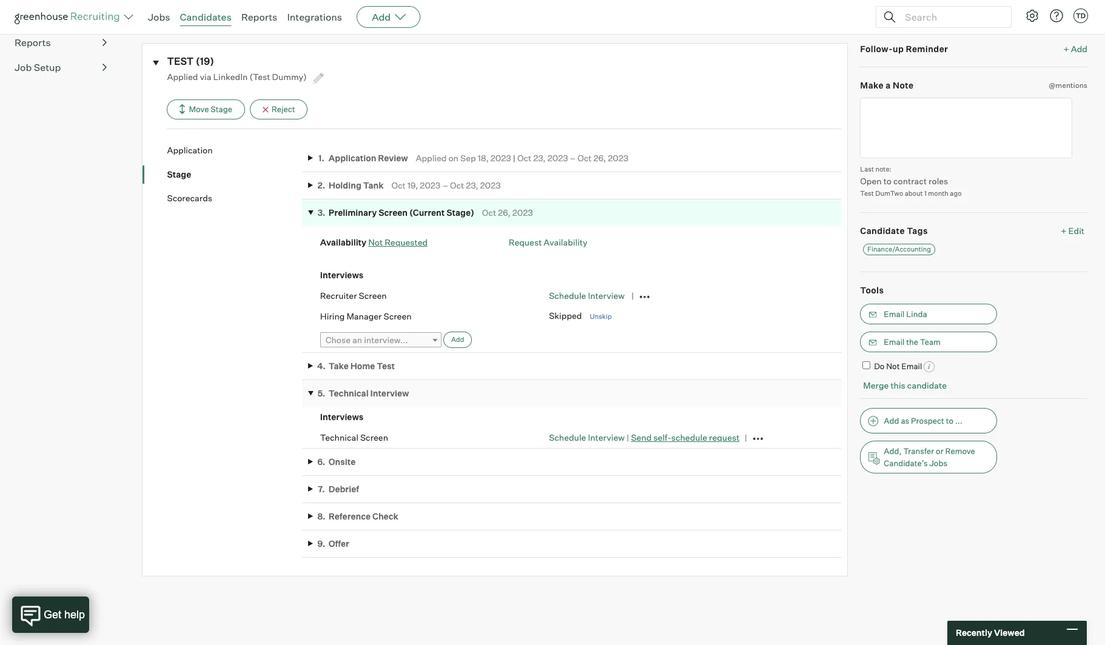 Task type: locate. For each thing, give the bounding box(es) containing it.
job right on
[[160, 9, 176, 19]]

recently
[[956, 628, 993, 638]]

0 vertical spatial test
[[861, 189, 874, 198]]

2 schedule from the top
[[549, 432, 586, 443]]

0 vertical spatial to
[[884, 176, 892, 186]]

jobs left activity at the top left
[[148, 11, 170, 23]]

self-
[[654, 432, 672, 443]]

26,
[[594, 153, 606, 163], [498, 208, 511, 218]]

to for ...
[[946, 416, 954, 426]]

make a note
[[861, 80, 914, 90]]

to inside last note: open to contract roles test dumtwo               about 1 month               ago
[[884, 176, 892, 186]]

0 vertical spatial schedule
[[549, 290, 586, 301]]

1 vertical spatial test
[[377, 361, 395, 371]]

1 horizontal spatial jobs
[[930, 459, 948, 468]]

applied left on
[[416, 153, 447, 163]]

+ left edit
[[1061, 225, 1067, 236]]

pipeline link
[[15, 10, 107, 25]]

+ edit
[[1061, 225, 1085, 236]]

on 1 job link
[[142, 9, 176, 27]]

1 interviews from the top
[[320, 270, 364, 280]]

2.
[[318, 180, 325, 190]]

interview for schedule interview
[[588, 290, 625, 301]]

1 vertical spatial email
[[884, 337, 905, 347]]

0 vertical spatial linkedin
[[297, 9, 331, 19]]

technical right 5.
[[329, 388, 369, 399]]

1 vertical spatial to
[[946, 416, 954, 426]]

+ down following link
[[1064, 43, 1070, 54]]

1 horizontal spatial 26,
[[594, 153, 606, 163]]

jobs
[[148, 11, 170, 23], [930, 459, 948, 468]]

stage up scorecards on the left of the page
[[167, 169, 191, 179]]

following link
[[1050, 10, 1088, 22]]

stage
[[211, 104, 232, 114], [167, 169, 191, 179]]

0 vertical spatial schedule interview link
[[549, 290, 625, 301]]

–
[[570, 153, 576, 163], [443, 180, 448, 190]]

stage link
[[167, 168, 302, 180]]

0 vertical spatial interviews
[[320, 270, 364, 280]]

interview...
[[364, 335, 408, 345]]

0 horizontal spatial 26,
[[498, 208, 511, 218]]

schedule interview link for recruiter screen
[[549, 290, 625, 301]]

0 vertical spatial 26,
[[594, 153, 606, 163]]

0 horizontal spatial application
[[167, 145, 213, 155]]

availability right 'request'
[[544, 237, 588, 248]]

0 vertical spatial email
[[884, 309, 905, 319]]

technical up 6. onsite
[[320, 433, 359, 443]]

1 horizontal spatial job
[[160, 9, 176, 19]]

test right home
[[377, 361, 395, 371]]

email left the
[[884, 337, 905, 347]]

1 vertical spatial reports link
[[15, 35, 107, 50]]

activity feed link
[[189, 9, 241, 27]]

schedule interview link up skipped unskip
[[549, 290, 625, 301]]

1 vertical spatial +
[[1061, 225, 1067, 236]]

1 horizontal spatial |
[[627, 432, 629, 443]]

not right do
[[887, 361, 900, 371]]

interviews up technical screen
[[320, 412, 364, 422]]

send
[[631, 432, 652, 443]]

0 horizontal spatial –
[[443, 180, 448, 190]]

schedule for schedule interview | send self-schedule request
[[549, 432, 586, 443]]

to left the ...
[[946, 416, 954, 426]]

linkedin right details
[[297, 9, 331, 19]]

scorecards
[[167, 193, 212, 203]]

1 horizontal spatial test
[[861, 189, 874, 198]]

0 horizontal spatial job
[[15, 61, 32, 74]]

email up the merge this candidate link
[[902, 361, 923, 371]]

1 vertical spatial interview
[[370, 388, 409, 399]]

not requested button
[[368, 237, 428, 248]]

1 vertical spatial interviews
[[320, 412, 364, 422]]

to inside add as prospect to ... button
[[946, 416, 954, 426]]

open
[[861, 176, 882, 186]]

stage)
[[447, 208, 474, 218]]

reference
[[329, 511, 371, 522]]

hiring manager screen
[[320, 311, 412, 322]]

0 horizontal spatial availability
[[320, 237, 367, 248]]

1 vertical spatial schedule
[[549, 432, 586, 443]]

1 horizontal spatial stage
[[211, 104, 232, 114]]

merge this candidate link
[[864, 381, 947, 391]]

roles
[[929, 176, 949, 186]]

follow-up reminder
[[861, 43, 949, 54]]

0 vertical spatial +
[[1064, 43, 1070, 54]]

integrations link
[[287, 11, 342, 23]]

interview for schedule interview | send self-schedule request
[[588, 432, 625, 443]]

manager
[[347, 311, 382, 322]]

job setup link
[[15, 60, 107, 75]]

to for contract
[[884, 176, 892, 186]]

23, right the 18,
[[533, 153, 546, 163]]

schedule interview link
[[549, 290, 625, 301], [549, 432, 625, 443]]

tank
[[363, 180, 384, 190]]

6.
[[318, 457, 325, 467]]

0 vertical spatial reports link
[[241, 11, 278, 23]]

job setup
[[15, 61, 61, 74]]

1 availability from the left
[[320, 237, 367, 248]]

| left send
[[627, 432, 629, 443]]

make
[[861, 80, 884, 90]]

jobs down or
[[930, 459, 948, 468]]

debrief
[[329, 484, 359, 494]]

1 horizontal spatial applied
[[416, 153, 447, 163]]

add, transfer or remove candidate's jobs
[[884, 446, 976, 468]]

offer
[[329, 539, 349, 549]]

to
[[884, 176, 892, 186], [946, 416, 954, 426]]

add,
[[884, 446, 902, 456]]

0 vertical spatial 23,
[[533, 153, 546, 163]]

request availability
[[509, 237, 588, 248]]

remove
[[946, 446, 976, 456]]

1 schedule interview link from the top
[[549, 290, 625, 301]]

interviews
[[320, 270, 364, 280], [320, 412, 364, 422]]

1 right on
[[156, 9, 159, 19]]

1 vertical spatial not
[[887, 361, 900, 371]]

linda
[[907, 309, 928, 319]]

0 horizontal spatial applied
[[167, 72, 198, 82]]

1 horizontal spatial to
[[946, 416, 954, 426]]

application up holding on the top of the page
[[329, 153, 376, 163]]

linkedin right via
[[213, 72, 248, 82]]

0 vertical spatial applied
[[167, 72, 198, 82]]

application down move
[[167, 145, 213, 155]]

1 inside last note: open to contract roles test dumtwo               about 1 month               ago
[[925, 189, 927, 198]]

linkedin
[[297, 9, 331, 19], [213, 72, 248, 82]]

do not email
[[874, 361, 923, 371]]

0 horizontal spatial to
[[884, 176, 892, 186]]

schedule interview link left send
[[549, 432, 625, 443]]

+ add link
[[1064, 43, 1088, 55]]

up
[[893, 43, 904, 54]]

prospect
[[911, 416, 945, 426]]

availability down preliminary
[[320, 237, 367, 248]]

on
[[449, 153, 459, 163]]

0 vertical spatial not
[[368, 237, 383, 248]]

email left linda
[[884, 309, 905, 319]]

1 vertical spatial –
[[443, 180, 448, 190]]

test down open
[[861, 189, 874, 198]]

stage right move
[[211, 104, 232, 114]]

1 schedule from the top
[[549, 290, 586, 301]]

test inside last note: open to contract roles test dumtwo               about 1 month               ago
[[861, 189, 874, 198]]

1 vertical spatial linkedin
[[213, 72, 248, 82]]

+
[[1064, 43, 1070, 54], [1061, 225, 1067, 236]]

edit
[[1069, 225, 1085, 236]]

candidate
[[861, 225, 905, 236]]

add inside add popup button
[[372, 11, 391, 23]]

applied
[[167, 72, 198, 82], [416, 153, 447, 163]]

interview down home
[[370, 388, 409, 399]]

onsite
[[329, 457, 356, 467]]

interview left send
[[588, 432, 625, 443]]

1 vertical spatial schedule interview link
[[549, 432, 625, 443]]

holding
[[329, 180, 362, 190]]

Search text field
[[902, 8, 1001, 26]]

1 vertical spatial reports
[[15, 37, 51, 49]]

None text field
[[861, 97, 1073, 158]]

test
[[167, 55, 194, 67]]

1 horizontal spatial reports link
[[241, 11, 278, 23]]

2 vertical spatial interview
[[588, 432, 625, 443]]

2 vertical spatial email
[[902, 361, 923, 371]]

applied down the test
[[167, 72, 198, 82]]

to up dumtwo
[[884, 176, 892, 186]]

7.
[[318, 484, 325, 494]]

candidate tags
[[861, 225, 928, 236]]

availability
[[320, 237, 367, 248], [544, 237, 588, 248]]

follow-
[[861, 43, 893, 54]]

0 vertical spatial stage
[[211, 104, 232, 114]]

1 horizontal spatial –
[[570, 153, 576, 163]]

0 horizontal spatial test
[[377, 361, 395, 371]]

| right the 18,
[[513, 153, 516, 163]]

interviews up recruiter at the left of page
[[320, 270, 364, 280]]

tags
[[907, 225, 928, 236]]

3.
[[318, 208, 325, 218]]

take
[[329, 361, 349, 371]]

0 horizontal spatial not
[[368, 237, 383, 248]]

email inside button
[[884, 309, 905, 319]]

add as prospect to ...
[[884, 416, 963, 426]]

1 vertical spatial stage
[[167, 169, 191, 179]]

0 horizontal spatial reports link
[[15, 35, 107, 50]]

9. offer
[[318, 539, 349, 549]]

1.
[[318, 153, 325, 163]]

job left the setup
[[15, 61, 32, 74]]

1 vertical spatial |
[[627, 432, 629, 443]]

oct
[[518, 153, 532, 163], [578, 153, 592, 163], [392, 180, 406, 190], [450, 180, 464, 190], [482, 208, 496, 218]]

1 vertical spatial 1
[[925, 189, 927, 198]]

1 horizontal spatial reports
[[241, 11, 278, 23]]

unskip
[[590, 313, 612, 321]]

1 horizontal spatial not
[[887, 361, 900, 371]]

test
[[861, 189, 874, 198], [377, 361, 395, 371]]

1 vertical spatial jobs
[[930, 459, 948, 468]]

1 right about
[[925, 189, 927, 198]]

schedule
[[549, 290, 586, 301], [549, 432, 586, 443]]

home
[[351, 361, 375, 371]]

9.
[[318, 539, 325, 549]]

0 vertical spatial |
[[513, 153, 516, 163]]

0 vertical spatial jobs
[[148, 11, 170, 23]]

1 vertical spatial 23,
[[466, 180, 478, 190]]

not left requested on the top left of the page
[[368, 237, 383, 248]]

merge
[[864, 381, 889, 391]]

0 vertical spatial 1
[[156, 9, 159, 19]]

interview up the 'unskip'
[[588, 290, 625, 301]]

1 horizontal spatial 1
[[925, 189, 927, 198]]

23, down the 1. application review applied on  sep 18, 2023 | oct 23, 2023 – oct 26, 2023
[[466, 180, 478, 190]]

reports inside reports link
[[15, 37, 51, 49]]

email linda
[[884, 309, 928, 319]]

requested
[[385, 237, 428, 248]]

0 vertical spatial interview
[[588, 290, 625, 301]]

2 schedule interview link from the top
[[549, 432, 625, 443]]

ago
[[950, 189, 962, 198]]

reports link
[[241, 11, 278, 23], [15, 35, 107, 50]]

0 horizontal spatial 1
[[156, 9, 159, 19]]

@mentions
[[1049, 81, 1088, 90]]

1 horizontal spatial 23,
[[533, 153, 546, 163]]

email inside button
[[884, 337, 905, 347]]

4. take home test
[[317, 361, 395, 371]]

email the team button
[[861, 332, 998, 352]]

0 horizontal spatial reports
[[15, 37, 51, 49]]

0 horizontal spatial |
[[513, 153, 516, 163]]

not for email
[[887, 361, 900, 371]]

1 horizontal spatial availability
[[544, 237, 588, 248]]



Task type: describe. For each thing, give the bounding box(es) containing it.
availability not requested
[[320, 237, 428, 248]]

greenhouse recruiting image
[[15, 10, 124, 24]]

finance/accounting link
[[864, 244, 936, 255]]

candidate
[[908, 381, 947, 391]]

technical screen
[[320, 433, 388, 443]]

7. debrief
[[318, 484, 359, 494]]

0 horizontal spatial linkedin
[[213, 72, 248, 82]]

+ for + add
[[1064, 43, 1070, 54]]

via
[[200, 72, 211, 82]]

an
[[353, 335, 362, 345]]

add inside + add link
[[1071, 43, 1088, 54]]

2 interviews from the top
[[320, 412, 364, 422]]

0 vertical spatial –
[[570, 153, 576, 163]]

screen down 5. technical interview
[[360, 433, 388, 443]]

0 horizontal spatial stage
[[167, 169, 191, 179]]

schedule for schedule interview
[[549, 290, 586, 301]]

1 inside on 1 job link
[[156, 9, 159, 19]]

td button
[[1072, 6, 1091, 25]]

review
[[378, 153, 408, 163]]

screen up not requested dropdown button
[[379, 208, 408, 218]]

Do Not Email checkbox
[[863, 361, 871, 369]]

dummy)
[[272, 72, 307, 82]]

details link
[[255, 9, 283, 27]]

email the team
[[884, 337, 941, 347]]

candidates
[[180, 11, 232, 23]]

jobs link
[[148, 11, 170, 23]]

finance/accounting
[[868, 245, 931, 254]]

2 availability from the left
[[544, 237, 588, 248]]

email for email the team
[[884, 337, 905, 347]]

viewed
[[994, 628, 1025, 638]]

configure image
[[1025, 8, 1040, 23]]

tools
[[861, 285, 884, 296]]

add inside add link
[[451, 335, 464, 344]]

screen up hiring manager screen
[[359, 290, 387, 301]]

1 vertical spatial 26,
[[498, 208, 511, 218]]

8.
[[317, 511, 326, 522]]

scorecards link
[[167, 192, 302, 204]]

1 horizontal spatial linkedin
[[297, 9, 331, 19]]

test (19)
[[167, 55, 214, 67]]

feed
[[222, 9, 241, 19]]

+ edit link
[[1058, 222, 1088, 239]]

dumtwo
[[876, 189, 904, 198]]

month
[[929, 189, 949, 198]]

not for requested
[[368, 237, 383, 248]]

candidate's
[[884, 459, 928, 468]]

schedule interview | send self-schedule request
[[549, 432, 740, 443]]

...
[[956, 416, 963, 426]]

integrations
[[287, 11, 342, 23]]

hiring
[[320, 311, 345, 322]]

0 vertical spatial job
[[160, 9, 176, 19]]

+ add
[[1064, 43, 1088, 54]]

jobs inside add, transfer or remove candidate's jobs
[[930, 459, 948, 468]]

move stage button
[[167, 100, 245, 120]]

recently viewed
[[956, 628, 1025, 638]]

18,
[[478, 153, 489, 163]]

applied via linkedin (test dummy)
[[167, 72, 309, 82]]

on
[[142, 9, 154, 19]]

transfer
[[904, 446, 935, 456]]

the
[[907, 337, 919, 347]]

email for email linda
[[884, 309, 905, 319]]

0 vertical spatial technical
[[329, 388, 369, 399]]

8. reference check
[[317, 511, 399, 522]]

move stage
[[189, 104, 232, 114]]

add as prospect to ... button
[[861, 408, 998, 434]]

last
[[861, 165, 874, 173]]

add, transfer or remove candidate's jobs button
[[861, 441, 998, 474]]

stage inside button
[[211, 104, 232, 114]]

move
[[189, 104, 209, 114]]

1 vertical spatial job
[[15, 61, 32, 74]]

(current
[[409, 208, 445, 218]]

1 vertical spatial applied
[[416, 153, 447, 163]]

(test
[[250, 72, 270, 82]]

activity feed
[[189, 9, 241, 19]]

0 vertical spatial reports
[[241, 11, 278, 23]]

0 horizontal spatial 23,
[[466, 180, 478, 190]]

request
[[709, 432, 740, 443]]

reminder
[[906, 43, 949, 54]]

this
[[891, 381, 906, 391]]

reject button
[[250, 100, 308, 120]]

do
[[874, 361, 885, 371]]

+ for + edit
[[1061, 225, 1067, 236]]

about
[[905, 189, 923, 198]]

sep
[[461, 153, 476, 163]]

chose an interview...
[[326, 335, 408, 345]]

check
[[373, 511, 399, 522]]

@mentions link
[[1049, 80, 1088, 91]]

3. preliminary screen (current stage)
[[318, 208, 474, 218]]

schedule interview link for technical screen
[[549, 432, 625, 443]]

1 horizontal spatial application
[[329, 153, 376, 163]]

screen up interview...
[[384, 311, 412, 322]]

on 1 job
[[142, 9, 176, 19]]

team
[[920, 337, 941, 347]]

4.
[[317, 361, 326, 371]]

0 horizontal spatial jobs
[[148, 11, 170, 23]]

add link
[[444, 332, 472, 348]]

or
[[936, 446, 944, 456]]

1 vertical spatial technical
[[320, 433, 359, 443]]

following
[[1050, 11, 1088, 21]]

add inside add as prospect to ... button
[[884, 416, 900, 426]]



Task type: vqa. For each thing, say whether or not it's contained in the screenshot.
the bottom 23,
yes



